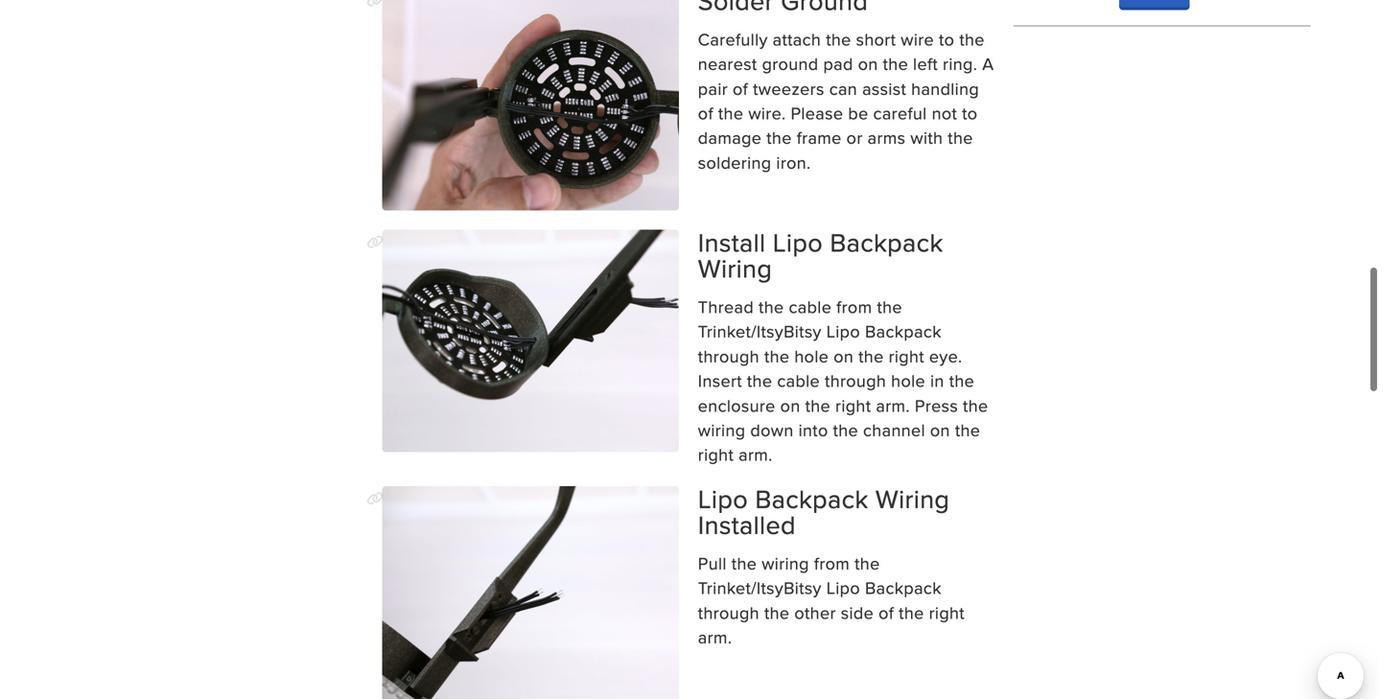 Task type: locate. For each thing, give the bounding box(es) containing it.
careful
[[874, 101, 928, 125]]

2 link image from the top
[[367, 236, 384, 249]]

0 vertical spatial through
[[698, 344, 760, 368]]

lipo
[[773, 224, 823, 261], [827, 319, 861, 344], [698, 481, 749, 518], [827, 576, 861, 600]]

right left eye.
[[889, 344, 925, 368]]

wiring down the channel
[[876, 481, 950, 518]]

1 horizontal spatial wiring
[[762, 551, 810, 576]]

1 vertical spatial wiring
[[762, 551, 810, 576]]

1 vertical spatial cable
[[778, 369, 821, 393]]

assist
[[863, 76, 907, 101]]

1 vertical spatial of
[[698, 101, 714, 125]]

backpack
[[830, 224, 944, 261], [866, 319, 942, 344], [756, 481, 869, 518], [866, 576, 942, 600]]

to up ring.
[[939, 27, 955, 51]]

enclosure
[[698, 393, 776, 418]]

trinket/itsybitsy inside lipo backpack wiring installed pull the wiring from the trinket/itsybitsy lipo backpack through the other side of the right arm.
[[698, 576, 822, 600]]

1 trinket/itsybitsy from the top
[[698, 319, 822, 344]]

1 vertical spatial hole
[[892, 369, 926, 393]]

of
[[733, 76, 749, 101], [698, 101, 714, 125], [879, 601, 895, 625]]

soldering
[[698, 150, 772, 175]]

pad
[[824, 51, 854, 76]]

0 horizontal spatial arm.
[[698, 625, 733, 650]]

through for lipo
[[698, 344, 760, 368]]

1 link image from the top
[[367, 0, 384, 7]]

2 vertical spatial through
[[698, 601, 760, 625]]

down
[[751, 418, 794, 442]]

wiring inside lipo backpack wiring installed pull the wiring from the trinket/itsybitsy lipo backpack through the other side of the right arm.
[[876, 481, 950, 518]]

0 vertical spatial wiring
[[698, 250, 773, 287]]

0 vertical spatial hole
[[795, 344, 829, 368]]

trinket/itsybitsy down the thread
[[698, 319, 822, 344]]

2 horizontal spatial arm.
[[876, 393, 911, 418]]

channel
[[864, 418, 926, 442]]

trinket/itsybitsy for installed
[[698, 576, 822, 600]]

2 vertical spatial arm.
[[698, 625, 733, 650]]

wiring up the thread
[[698, 250, 773, 287]]

1 vertical spatial link image
[[367, 236, 384, 249]]

arm. down down
[[739, 443, 773, 467]]

through down pull
[[698, 601, 760, 625]]

2 trinket/itsybitsy from the top
[[698, 576, 822, 600]]

0 horizontal spatial wiring
[[698, 250, 773, 287]]

1 vertical spatial to
[[963, 101, 978, 125]]

of inside lipo backpack wiring installed pull the wiring from the trinket/itsybitsy lipo backpack through the other side of the right arm.
[[879, 601, 895, 625]]

wiring inside install lipo backpack wiring thread the cable from the trinket/itsybitsy lipo backpack through the hole on the right eye. insert the cable through hole in the enclosure on the right arm. press the wiring down into the channel on the right arm.
[[698, 250, 773, 287]]

arm. up the channel
[[876, 393, 911, 418]]

0 vertical spatial arm.
[[876, 393, 911, 418]]

through
[[698, 344, 760, 368], [825, 369, 887, 393], [698, 601, 760, 625]]

to
[[939, 27, 955, 51], [963, 101, 978, 125]]

1 vertical spatial wiring
[[876, 481, 950, 518]]

cable
[[789, 295, 832, 319], [778, 369, 821, 393]]

hole
[[795, 344, 829, 368], [892, 369, 926, 393]]

left
[[914, 51, 939, 76]]

from for lipo
[[837, 295, 873, 319]]

on
[[859, 51, 879, 76], [834, 344, 854, 368], [781, 393, 801, 418], [931, 418, 951, 442]]

hole left in
[[892, 369, 926, 393]]

cable right the thread
[[789, 295, 832, 319]]

0 vertical spatial link image
[[367, 0, 384, 7]]

please
[[791, 101, 844, 125]]

through up the channel
[[825, 369, 887, 393]]

2 horizontal spatial of
[[879, 601, 895, 625]]

pull
[[698, 551, 727, 576]]

from
[[837, 295, 873, 319], [815, 551, 850, 576]]

0 horizontal spatial of
[[698, 101, 714, 125]]

arm. down pull
[[698, 625, 733, 650]]

link image for thread the cable from the trinket/itsybitsy lipo backpack through the hole on the right eye. insert the cable through hole in the enclosure on the right arm. press the wiring down into the channel on the right arm.
[[367, 236, 384, 249]]

right inside lipo backpack wiring installed pull the wiring from the trinket/itsybitsy lipo backpack through the other side of the right arm.
[[930, 601, 965, 625]]

through inside lipo backpack wiring installed pull the wiring from the trinket/itsybitsy lipo backpack through the other side of the right arm.
[[698, 601, 760, 625]]

0 horizontal spatial to
[[939, 27, 955, 51]]

0 vertical spatial from
[[837, 295, 873, 319]]

arm.
[[876, 393, 911, 418], [739, 443, 773, 467], [698, 625, 733, 650]]

tweezers
[[753, 76, 825, 101]]

1 vertical spatial arm.
[[739, 443, 773, 467]]

0 vertical spatial cable
[[789, 295, 832, 319]]

can
[[830, 76, 858, 101]]

or
[[847, 125, 863, 150]]

led_pixels_lip wire right arm install.jpg image
[[382, 230, 679, 452]]

wiring down installed
[[762, 551, 810, 576]]

0 vertical spatial to
[[939, 27, 955, 51]]

through up insert
[[698, 344, 760, 368]]

trinket/itsybitsy inside install lipo backpack wiring thread the cable from the trinket/itsybitsy lipo backpack through the hole on the right eye. insert the cable through hole in the enclosure on the right arm. press the wiring down into the channel on the right arm.
[[698, 319, 822, 344]]

arm. inside lipo backpack wiring installed pull the wiring from the trinket/itsybitsy lipo backpack through the other side of the right arm.
[[698, 625, 733, 650]]

0 horizontal spatial hole
[[795, 344, 829, 368]]

of right pair
[[733, 76, 749, 101]]

0 vertical spatial wiring
[[698, 418, 746, 442]]

right right side
[[930, 601, 965, 625]]

trinket/itsybitsy down pull
[[698, 576, 822, 600]]

from inside install lipo backpack wiring thread the cable from the trinket/itsybitsy lipo backpack through the hole on the right eye. insert the cable through hole in the enclosure on the right arm. press the wiring down into the channel on the right arm.
[[837, 295, 873, 319]]

press
[[915, 393, 959, 418]]

wiring inside install lipo backpack wiring thread the cable from the trinket/itsybitsy lipo backpack through the hole on the right eye. insert the cable through hole in the enclosure on the right arm. press the wiring down into the channel on the right arm.
[[698, 418, 746, 442]]

other
[[795, 601, 837, 625]]

from inside lipo backpack wiring installed pull the wiring from the trinket/itsybitsy lipo backpack through the other side of the right arm.
[[815, 551, 850, 576]]

1 vertical spatial through
[[825, 369, 887, 393]]

1 vertical spatial trinket/itsybitsy
[[698, 576, 822, 600]]

thread
[[698, 295, 754, 319]]

handling
[[912, 76, 980, 101]]

short
[[857, 27, 897, 51]]

1 horizontal spatial wiring
[[876, 481, 950, 518]]

of down pair
[[698, 101, 714, 125]]

ground
[[763, 51, 819, 76]]

trinket/itsybitsy
[[698, 319, 822, 344], [698, 576, 822, 600]]

1 horizontal spatial to
[[963, 101, 978, 125]]

0 vertical spatial trinket/itsybitsy
[[698, 319, 822, 344]]

right
[[889, 344, 925, 368], [836, 393, 872, 418], [698, 443, 734, 467], [930, 601, 965, 625]]

cable up into
[[778, 369, 821, 393]]

0 vertical spatial of
[[733, 76, 749, 101]]

of right side
[[879, 601, 895, 625]]

wiring
[[698, 418, 746, 442], [762, 551, 810, 576]]

wiring
[[698, 250, 773, 287], [876, 481, 950, 518]]

in
[[931, 369, 945, 393]]

right down enclosure at the bottom
[[698, 443, 734, 467]]

0 horizontal spatial wiring
[[698, 418, 746, 442]]

1 vertical spatial from
[[815, 551, 850, 576]]

the
[[826, 27, 852, 51], [960, 27, 985, 51], [883, 51, 909, 76], [719, 101, 744, 125], [767, 125, 792, 150], [948, 125, 974, 150], [759, 295, 784, 319], [878, 295, 903, 319], [765, 344, 790, 368], [859, 344, 884, 368], [747, 369, 773, 393], [950, 369, 975, 393], [806, 393, 831, 418], [964, 393, 989, 418], [834, 418, 859, 442], [956, 418, 981, 442], [732, 551, 757, 576], [855, 551, 881, 576], [765, 601, 790, 625], [899, 601, 925, 625]]

wiring down enclosure at the bottom
[[698, 418, 746, 442]]

hole up into
[[795, 344, 829, 368]]

link image
[[367, 0, 384, 7], [367, 236, 384, 249]]

2 vertical spatial of
[[879, 601, 895, 625]]

install lipo backpack wiring thread the cable from the trinket/itsybitsy lipo backpack through the hole on the right eye. insert the cable through hole in the enclosure on the right arm. press the wiring down into the channel on the right arm.
[[698, 224, 989, 467]]

1 horizontal spatial of
[[733, 76, 749, 101]]

to right not
[[963, 101, 978, 125]]



Task type: describe. For each thing, give the bounding box(es) containing it.
trinket/itsybitsy for wiring
[[698, 319, 822, 344]]

arms
[[868, 125, 906, 150]]

nearest
[[698, 51, 758, 76]]

right up the channel
[[836, 393, 872, 418]]

side
[[841, 601, 874, 625]]

1 horizontal spatial arm.
[[739, 443, 773, 467]]

frame
[[797, 125, 842, 150]]

into
[[799, 418, 829, 442]]

a
[[983, 51, 995, 76]]

led_pixels_arm left gnd wire solder.jpg image
[[382, 0, 679, 211]]

insert
[[698, 369, 743, 393]]

iron.
[[777, 150, 811, 175]]

on inside carefully attach the short wire to the nearest ground pad on the left ring. a pair of tweezers can assist handling of the wire. please be careful not to damage the frame or arms with the soldering iron.
[[859, 51, 879, 76]]

be
[[849, 101, 869, 125]]

pair
[[698, 76, 728, 101]]

carefully
[[698, 27, 768, 51]]

link image
[[367, 492, 384, 506]]

wiring inside lipo backpack wiring installed pull the wiring from the trinket/itsybitsy lipo backpack through the other side of the right arm.
[[762, 551, 810, 576]]

attach
[[773, 27, 822, 51]]

wire.
[[749, 101, 786, 125]]

not
[[932, 101, 958, 125]]

led_pixels_arm right wires installed.jpg image
[[382, 486, 679, 700]]

damage
[[698, 125, 762, 150]]

of for lipo
[[879, 601, 895, 625]]

lipo backpack wiring installed pull the wiring from the trinket/itsybitsy lipo backpack through the other side of the right arm.
[[698, 481, 965, 650]]

installed
[[698, 507, 796, 544]]

install
[[698, 224, 766, 261]]

of for carefully
[[733, 76, 749, 101]]

wire
[[901, 27, 935, 51]]

link image for carefully attach the short wire to the nearest ground pad on the left ring. a pair of tweezers can assist handling of the wire. please be careful not to damage the frame or arms with the soldering iron.
[[367, 0, 384, 7]]

with
[[911, 125, 944, 150]]

ring.
[[943, 51, 978, 76]]

from for backpack
[[815, 551, 850, 576]]

through for backpack
[[698, 601, 760, 625]]

1 horizontal spatial hole
[[892, 369, 926, 393]]

carefully attach the short wire to the nearest ground pad on the left ring. a pair of tweezers can assist handling of the wire. please be careful not to damage the frame or arms with the soldering iron.
[[698, 27, 995, 175]]

eye.
[[930, 344, 963, 368]]



Task type: vqa. For each thing, say whether or not it's contained in the screenshot.
the bottom the "wiring"
yes



